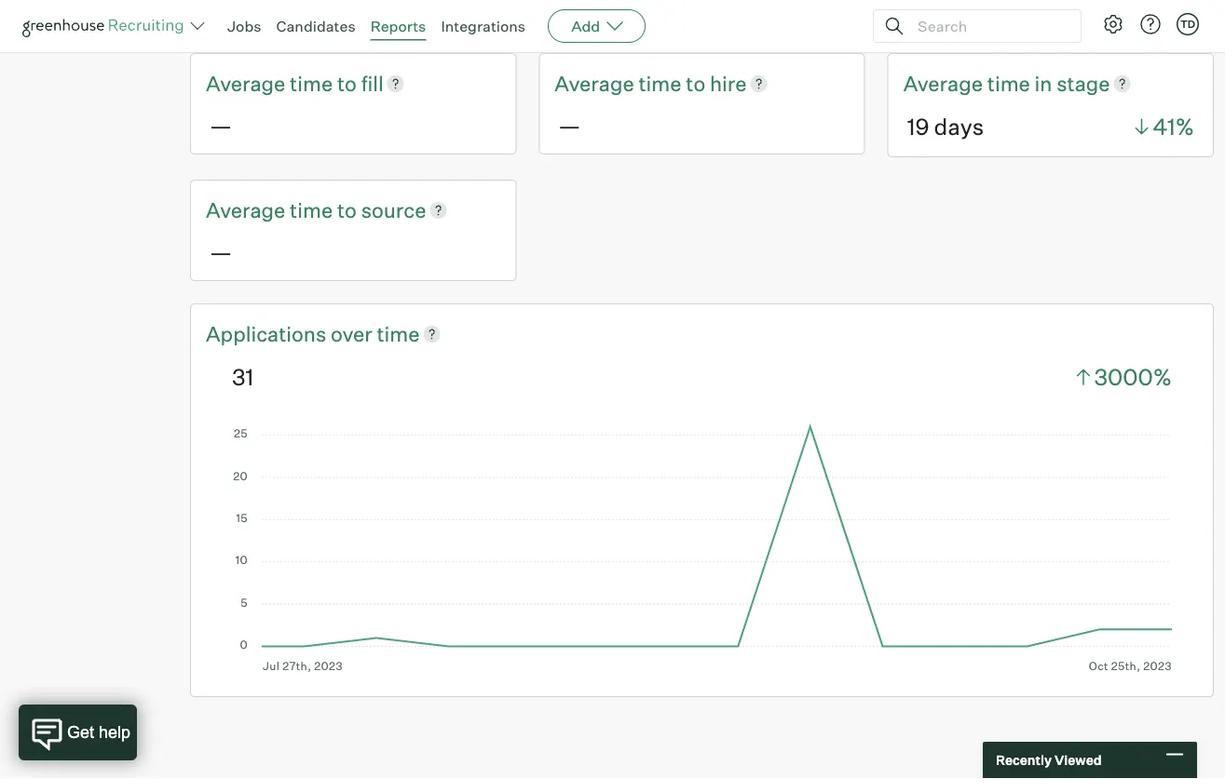 Task type: describe. For each thing, give the bounding box(es) containing it.
3000%
[[1094, 363, 1172, 391]]

1 - from the left
[[242, 24, 248, 40]]

oct
[[250, 24, 273, 40]]

in
[[1035, 71, 1052, 96]]

19
[[907, 113, 929, 141]]

compared
[[334, 24, 395, 40]]

over
[[331, 321, 372, 346]]

41%
[[1153, 113, 1194, 141]]

reports
[[370, 17, 426, 35]]

time link for stage
[[987, 69, 1035, 98]]

28
[[440, 24, 456, 40]]

27
[[224, 24, 239, 40]]

average link for stage
[[903, 69, 987, 98]]

average time to for hire
[[555, 71, 710, 96]]

build report
[[44, 19, 120, 35]]

build report button
[[22, 10, 141, 44]]

td button
[[1173, 9, 1203, 39]]

in link
[[1035, 69, 1057, 98]]

td button
[[1177, 13, 1199, 35]]

xychart image
[[232, 422, 1172, 673]]

Search text field
[[913, 13, 1064, 40]]

to link for fill
[[337, 69, 361, 98]]

applications link
[[206, 319, 331, 348]]

to for source
[[337, 197, 357, 223]]

25,
[[275, 24, 295, 40]]

report
[[78, 19, 120, 35]]

average for source
[[206, 197, 285, 223]]

integrations link
[[441, 17, 526, 35]]

reports link
[[370, 17, 426, 35]]

applications over
[[206, 321, 377, 346]]

source link
[[361, 196, 426, 224]]

average link for hire
[[555, 69, 639, 98]]

to left apr
[[398, 24, 411, 40]]

jobs link
[[227, 17, 261, 35]]

days
[[934, 113, 984, 141]]

to for hire
[[686, 71, 705, 96]]

time right over
[[377, 321, 420, 346]]

time link right over
[[377, 319, 420, 348]]

hire link
[[710, 69, 747, 98]]

average time to for fill
[[206, 71, 361, 96]]

recently
[[996, 753, 1052, 769]]

time link for fill
[[290, 69, 337, 98]]

— for fill
[[210, 111, 232, 139]]

time for fill
[[290, 71, 333, 96]]

configure image
[[1102, 13, 1124, 35]]

average link for fill
[[206, 69, 290, 98]]

stage
[[1057, 71, 1110, 96]]

to for fill
[[337, 71, 357, 96]]

time link for source
[[290, 196, 337, 224]]



Task type: vqa. For each thing, say whether or not it's contained in the screenshot.
450+
no



Task type: locate. For each thing, give the bounding box(es) containing it.
to left hire
[[686, 71, 705, 96]]

- right 27
[[242, 24, 248, 40]]

2023 right the 26,
[[513, 24, 545, 40]]

0 horizontal spatial 2023
[[298, 24, 331, 40]]

0 horizontal spatial jul
[[201, 24, 221, 40]]

to
[[398, 24, 411, 40], [337, 71, 357, 96], [686, 71, 705, 96], [337, 197, 357, 223]]

2 2023 from the left
[[513, 24, 545, 40]]

jul left 27
[[201, 24, 221, 40]]

integrations
[[441, 17, 526, 35]]

time link down search text field
[[987, 69, 1035, 98]]

time link for hire
[[639, 69, 686, 98]]

to left source
[[337, 197, 357, 223]]

candidates
[[276, 17, 356, 35]]

2023 right 25,
[[298, 24, 331, 40]]

greenhouse recruiting image
[[22, 15, 190, 37]]

time for stage
[[987, 71, 1030, 96]]

time link left hire link
[[639, 69, 686, 98]]

add
[[571, 17, 600, 35]]

to link for hire
[[686, 69, 710, 98]]

-
[[242, 24, 248, 40], [459, 24, 465, 40]]

average for hire
[[555, 71, 634, 96]]

jul 27 - oct 25, 2023 compared to apr 28 - jul 26, 2023
[[201, 24, 545, 40]]

—
[[210, 111, 232, 139], [558, 111, 581, 139], [210, 238, 232, 266]]

26,
[[490, 24, 510, 40]]

2 jul from the left
[[467, 24, 487, 40]]

td
[[1180, 18, 1195, 30]]

candidates link
[[276, 17, 356, 35]]

— for source
[[210, 238, 232, 266]]

— for hire
[[558, 111, 581, 139]]

2 - from the left
[[459, 24, 465, 40]]

jobs
[[227, 17, 261, 35]]

average time in
[[903, 71, 1057, 96]]

average time to
[[206, 71, 361, 96], [555, 71, 710, 96], [206, 197, 361, 223]]

fill link
[[361, 69, 384, 98]]

time left in
[[987, 71, 1030, 96]]

average for fill
[[206, 71, 285, 96]]

build
[[44, 19, 75, 35]]

time link left source link
[[290, 196, 337, 224]]

time down candidates
[[290, 71, 333, 96]]

time
[[290, 71, 333, 96], [639, 71, 681, 96], [987, 71, 1030, 96], [290, 197, 333, 223], [377, 321, 420, 346]]

to link
[[337, 69, 361, 98], [686, 69, 710, 98], [337, 196, 361, 224]]

hire
[[710, 71, 747, 96]]

1 horizontal spatial 2023
[[513, 24, 545, 40]]

1 horizontal spatial jul
[[467, 24, 487, 40]]

time left hire
[[639, 71, 681, 96]]

jul
[[201, 24, 221, 40], [467, 24, 487, 40]]

apr
[[414, 24, 437, 40]]

1 2023 from the left
[[298, 24, 331, 40]]

average for stage
[[903, 71, 983, 96]]

average link
[[206, 69, 290, 98], [555, 69, 639, 98], [903, 69, 987, 98], [206, 196, 290, 224]]

time for source
[[290, 197, 333, 223]]

average time to for source
[[206, 197, 361, 223]]

time link down candidates
[[290, 69, 337, 98]]

source
[[361, 197, 426, 223]]

recently viewed
[[996, 753, 1102, 769]]

1 horizontal spatial -
[[459, 24, 465, 40]]

over link
[[331, 319, 377, 348]]

2023
[[298, 24, 331, 40], [513, 24, 545, 40]]

add button
[[548, 9, 646, 43]]

stage link
[[1057, 69, 1110, 98]]

fill
[[361, 71, 384, 96]]

31
[[232, 363, 254, 391]]

to left fill at the left top
[[337, 71, 357, 96]]

time link
[[290, 69, 337, 98], [639, 69, 686, 98], [987, 69, 1035, 98], [290, 196, 337, 224], [377, 319, 420, 348]]

- right 28
[[459, 24, 465, 40]]

average link for source
[[206, 196, 290, 224]]

time for hire
[[639, 71, 681, 96]]

to link for source
[[337, 196, 361, 224]]

1 jul from the left
[[201, 24, 221, 40]]

viewed
[[1054, 753, 1102, 769]]

0 horizontal spatial -
[[242, 24, 248, 40]]

applications
[[206, 321, 326, 346]]

jul left the 26,
[[467, 24, 487, 40]]

average
[[206, 71, 285, 96], [555, 71, 634, 96], [903, 71, 983, 96], [206, 197, 285, 223]]

time left source
[[290, 197, 333, 223]]

19 days
[[907, 113, 984, 141]]



